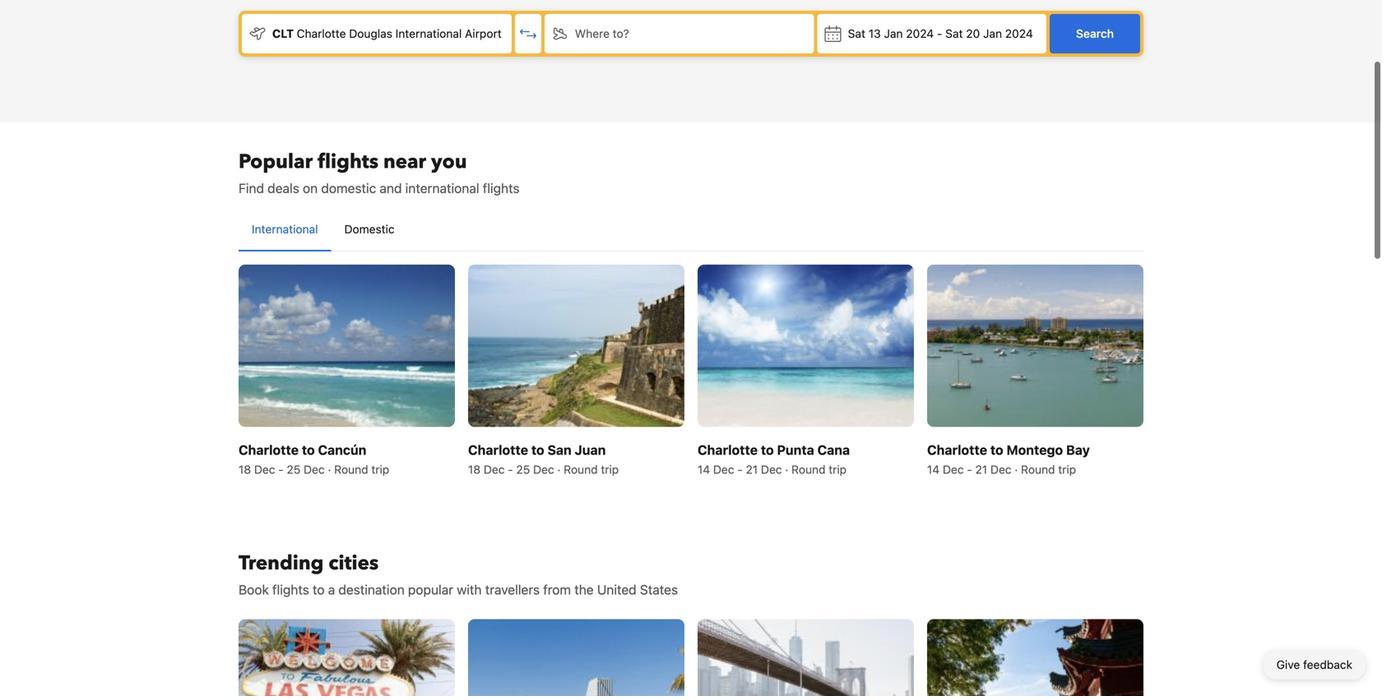 Task type: locate. For each thing, give the bounding box(es) containing it.
1 25 from the left
[[287, 463, 301, 477]]

trip inside charlotte to punta cana 14 dec - 21 dec · round trip
[[829, 463, 847, 477]]

trending
[[239, 550, 324, 577]]

charlotte inside charlotte to montego bay 14 dec - 21 dec · round trip
[[927, 443, 988, 458]]

united
[[597, 582, 637, 598]]

jan right 13
[[884, 27, 903, 40]]

1 horizontal spatial 2024
[[1005, 27, 1033, 40]]

1 round from the left
[[334, 463, 368, 477]]

feedback
[[1304, 659, 1353, 672]]

1 horizontal spatial international
[[396, 27, 462, 40]]

- inside charlotte to san juan 18 dec - 25 dec · round trip
[[508, 463, 513, 477]]

· down the san
[[557, 463, 561, 477]]

domestic
[[321, 181, 376, 196]]

- inside charlotte to montego bay 14 dec - 21 dec · round trip
[[967, 463, 972, 477]]

0 horizontal spatial sat
[[848, 27, 866, 40]]

1 trip from the left
[[371, 463, 389, 477]]

to inside charlotte to san juan 18 dec - 25 dec · round trip
[[531, 443, 544, 458]]

flights up domestic
[[318, 149, 379, 176]]

to left a
[[313, 582, 325, 598]]

to inside charlotte to cancún 18 dec - 25 dec · round trip
[[302, 443, 315, 458]]

2024
[[906, 27, 934, 40], [1005, 27, 1033, 40]]

popular
[[239, 149, 313, 176]]

1 21 from the left
[[746, 463, 758, 477]]

25 inside charlotte to san juan 18 dec - 25 dec · round trip
[[516, 463, 530, 477]]

2 · from the left
[[557, 463, 561, 477]]

1 14 from the left
[[698, 463, 710, 477]]

25 inside charlotte to cancún 18 dec - 25 dec · round trip
[[287, 463, 301, 477]]

charlotte for charlotte to punta cana
[[698, 443, 758, 458]]

4 · from the left
[[1015, 463, 1018, 477]]

charlotte for charlotte to cancún
[[239, 443, 299, 458]]

3 round from the left
[[792, 463, 826, 477]]

1 horizontal spatial 21
[[976, 463, 988, 477]]

charlotte to montego bay 14 dec - 21 dec · round trip
[[927, 443, 1090, 477]]

2 21 from the left
[[976, 463, 988, 477]]

international down 'deals'
[[252, 223, 318, 236]]

sat left 20
[[946, 27, 963, 40]]

· inside charlotte to san juan 18 dec - 25 dec · round trip
[[557, 463, 561, 477]]

2 sat from the left
[[946, 27, 963, 40]]

travellers
[[485, 582, 540, 598]]

- inside charlotte to punta cana 14 dec - 21 dec · round trip
[[738, 463, 743, 477]]

airport
[[465, 27, 502, 40]]

round inside charlotte to punta cana 14 dec - 21 dec · round trip
[[792, 463, 826, 477]]

2 trip from the left
[[601, 463, 619, 477]]

18 inside charlotte to cancún 18 dec - 25 dec · round trip
[[239, 463, 251, 477]]

3 trip from the left
[[829, 463, 847, 477]]

14 inside charlotte to montego bay 14 dec - 21 dec · round trip
[[927, 463, 940, 477]]

1 horizontal spatial jan
[[983, 27, 1002, 40]]

charlotte left cancún
[[239, 443, 299, 458]]

charlotte
[[297, 27, 346, 40], [239, 443, 299, 458], [468, 443, 528, 458], [698, 443, 758, 458], [927, 443, 988, 458]]

to inside charlotte to montego bay 14 dec - 21 dec · round trip
[[991, 443, 1004, 458]]

sat 13 jan 2024 - sat 20 jan 2024 button
[[818, 14, 1047, 53]]

1 18 from the left
[[239, 463, 251, 477]]

to for punta
[[761, 443, 774, 458]]

flights down trending
[[272, 582, 309, 598]]

round down cancún
[[334, 463, 368, 477]]

book
[[239, 582, 269, 598]]

21
[[746, 463, 758, 477], [976, 463, 988, 477]]

deals
[[268, 181, 299, 196]]

1 vertical spatial international
[[252, 223, 318, 236]]

2 jan from the left
[[983, 27, 1002, 40]]

sat
[[848, 27, 866, 40], [946, 27, 963, 40]]

where to?
[[575, 27, 629, 40]]

0 horizontal spatial 21
[[746, 463, 758, 477]]

sat left 13
[[848, 27, 866, 40]]

juan
[[575, 443, 606, 458]]

from
[[543, 582, 571, 598]]

to left cancún
[[302, 443, 315, 458]]

the
[[575, 582, 594, 598]]

1 jan from the left
[[884, 27, 903, 40]]

4 trip from the left
[[1059, 463, 1076, 477]]

to?
[[613, 27, 629, 40]]

international left airport
[[396, 27, 462, 40]]

trip inside charlotte to montego bay 14 dec - 21 dec · round trip
[[1059, 463, 1076, 477]]

21 inside charlotte to montego bay 14 dec - 21 dec · round trip
[[976, 463, 988, 477]]

charlotte for charlotte to san juan
[[468, 443, 528, 458]]

1 dec from the left
[[254, 463, 275, 477]]

· down cancún
[[328, 463, 331, 477]]

21 inside charlotte to punta cana 14 dec - 21 dec · round trip
[[746, 463, 758, 477]]

0 horizontal spatial 2024
[[906, 27, 934, 40]]

international
[[396, 27, 462, 40], [252, 223, 318, 236]]

charlotte left the san
[[468, 443, 528, 458]]

13
[[869, 27, 881, 40]]

2 25 from the left
[[516, 463, 530, 477]]

18
[[239, 463, 251, 477], [468, 463, 481, 477]]

1 horizontal spatial 25
[[516, 463, 530, 477]]

0 horizontal spatial 25
[[287, 463, 301, 477]]

flights right international
[[483, 181, 520, 196]]

san
[[548, 443, 572, 458]]

round inside charlotte to montego bay 14 dec - 21 dec · round trip
[[1021, 463, 1055, 477]]

4 round from the left
[[1021, 463, 1055, 477]]

1 vertical spatial flights
[[483, 181, 520, 196]]

· inside charlotte to montego bay 14 dec - 21 dec · round trip
[[1015, 463, 1018, 477]]

18 inside charlotte to san juan 18 dec - 25 dec · round trip
[[468, 463, 481, 477]]

to inside charlotte to punta cana 14 dec - 21 dec · round trip
[[761, 443, 774, 458]]

to
[[302, 443, 315, 458], [531, 443, 544, 458], [761, 443, 774, 458], [991, 443, 1004, 458], [313, 582, 325, 598]]

0 horizontal spatial 18
[[239, 463, 251, 477]]

and
[[380, 181, 402, 196]]

2 round from the left
[[564, 463, 598, 477]]

1 horizontal spatial 14
[[927, 463, 940, 477]]

1 horizontal spatial sat
[[946, 27, 963, 40]]

2 18 from the left
[[468, 463, 481, 477]]

2 14 from the left
[[927, 463, 940, 477]]

-
[[937, 27, 943, 40], [278, 463, 284, 477], [508, 463, 513, 477], [738, 463, 743, 477], [967, 463, 972, 477]]

- for charlotte to punta cana
[[738, 463, 743, 477]]

· down montego
[[1015, 463, 1018, 477]]

7 dec from the left
[[943, 463, 964, 477]]

round inside charlotte to san juan 18 dec - 25 dec · round trip
[[564, 463, 598, 477]]

trip
[[371, 463, 389, 477], [601, 463, 619, 477], [829, 463, 847, 477], [1059, 463, 1076, 477]]

trip inside charlotte to cancún 18 dec - 25 dec · round trip
[[371, 463, 389, 477]]

charlotte right clt
[[297, 27, 346, 40]]

· for charlotte to punta cana
[[785, 463, 789, 477]]

to left punta
[[761, 443, 774, 458]]

1 horizontal spatial 18
[[468, 463, 481, 477]]

charlotte inside charlotte to punta cana 14 dec - 21 dec · round trip
[[698, 443, 758, 458]]

round for charlotte to punta cana
[[792, 463, 826, 477]]

2 horizontal spatial flights
[[483, 181, 520, 196]]

a
[[328, 582, 335, 598]]

25
[[287, 463, 301, 477], [516, 463, 530, 477]]

tab list containing international
[[239, 208, 1144, 253]]

2 vertical spatial flights
[[272, 582, 309, 598]]

2024 right 20
[[1005, 27, 1033, 40]]

cancún
[[318, 443, 367, 458]]

0 horizontal spatial jan
[[884, 27, 903, 40]]

- inside charlotte to cancún 18 dec - 25 dec · round trip
[[278, 463, 284, 477]]

charlotte left montego
[[927, 443, 988, 458]]

clt charlotte douglas international airport
[[272, 27, 502, 40]]

jan right 20
[[983, 27, 1002, 40]]

round
[[334, 463, 368, 477], [564, 463, 598, 477], [792, 463, 826, 477], [1021, 463, 1055, 477]]

- inside sat 13 jan 2024 - sat 20 jan 2024 popup button
[[937, 27, 943, 40]]

21 for punta
[[746, 463, 758, 477]]

cities
[[329, 550, 379, 577]]

· inside charlotte to punta cana 14 dec - 21 dec · round trip
[[785, 463, 789, 477]]

2024 right 13
[[906, 27, 934, 40]]

2 dec from the left
[[304, 463, 325, 477]]

jan
[[884, 27, 903, 40], [983, 27, 1002, 40]]

14
[[698, 463, 710, 477], [927, 463, 940, 477]]

14 inside charlotte to punta cana 14 dec - 21 dec · round trip
[[698, 463, 710, 477]]

search
[[1076, 27, 1114, 40]]

charlotte left punta
[[698, 443, 758, 458]]

round down juan
[[564, 463, 598, 477]]

douglas
[[349, 27, 393, 40]]

dec
[[254, 463, 275, 477], [304, 463, 325, 477], [484, 463, 505, 477], [533, 463, 554, 477], [713, 463, 734, 477], [761, 463, 782, 477], [943, 463, 964, 477], [991, 463, 1012, 477]]

0 horizontal spatial international
[[252, 223, 318, 236]]

charlotte inside charlotte to san juan 18 dec - 25 dec · round trip
[[468, 443, 528, 458]]

1 · from the left
[[328, 463, 331, 477]]

0 horizontal spatial flights
[[272, 582, 309, 598]]

flights
[[318, 149, 379, 176], [483, 181, 520, 196], [272, 582, 309, 598]]

round down punta
[[792, 463, 826, 477]]

14 for charlotte to montego bay
[[927, 463, 940, 477]]

round down montego
[[1021, 463, 1055, 477]]

6 dec from the left
[[761, 463, 782, 477]]

charlotte to punta cana image
[[698, 265, 914, 427]]

3 · from the left
[[785, 463, 789, 477]]

charlotte for charlotte to montego bay
[[927, 443, 988, 458]]

0 horizontal spatial 14
[[698, 463, 710, 477]]

punta
[[777, 443, 815, 458]]

8 dec from the left
[[991, 463, 1012, 477]]

cana
[[818, 443, 850, 458]]

to left the san
[[531, 443, 544, 458]]

0 vertical spatial flights
[[318, 149, 379, 176]]

·
[[328, 463, 331, 477], [557, 463, 561, 477], [785, 463, 789, 477], [1015, 463, 1018, 477]]

charlotte inside charlotte to cancún 18 dec - 25 dec · round trip
[[239, 443, 299, 458]]

to left montego
[[991, 443, 1004, 458]]

tab list
[[239, 208, 1144, 253]]

trip for charlotte to san juan
[[601, 463, 619, 477]]

21 for montego
[[976, 463, 988, 477]]

find
[[239, 181, 264, 196]]

trip inside charlotte to san juan 18 dec - 25 dec · round trip
[[601, 463, 619, 477]]

round for charlotte to montego bay
[[1021, 463, 1055, 477]]

· down punta
[[785, 463, 789, 477]]

with
[[457, 582, 482, 598]]

charlotte to montego bay image
[[927, 265, 1144, 427]]

give feedback button
[[1264, 651, 1366, 681]]

clt
[[272, 27, 294, 40]]

to inside trending cities book flights to a destination popular with travellers from the united states
[[313, 582, 325, 598]]



Task type: vqa. For each thing, say whether or not it's contained in the screenshot.
Round in the charlotte to cancún 18 dec - 25 dec · round trip
yes



Task type: describe. For each thing, give the bounding box(es) containing it.
you
[[431, 149, 467, 176]]

charlotte to san juan 18 dec - 25 dec · round trip
[[468, 443, 619, 477]]

international inside international 'button'
[[252, 223, 318, 236]]

1 2024 from the left
[[906, 27, 934, 40]]

domestic
[[344, 223, 395, 236]]

· for charlotte to san juan
[[557, 463, 561, 477]]

popular flights near you find deals on domestic and international flights
[[239, 149, 520, 196]]

charlotte to san juan image
[[468, 265, 685, 427]]

to for montego
[[991, 443, 1004, 458]]

charlotte to cancún image
[[239, 265, 455, 427]]

0 vertical spatial international
[[396, 27, 462, 40]]

3 dec from the left
[[484, 463, 505, 477]]

trending cities book flights to a destination popular with travellers from the united states
[[239, 550, 678, 598]]

sat 13 jan 2024 - sat 20 jan 2024
[[848, 27, 1033, 40]]

montego
[[1007, 443, 1063, 458]]

- for charlotte to montego bay
[[967, 463, 972, 477]]

round for charlotte to san juan
[[564, 463, 598, 477]]

· inside charlotte to cancún 18 dec - 25 dec · round trip
[[328, 463, 331, 477]]

search button
[[1050, 14, 1141, 53]]

5 dec from the left
[[713, 463, 734, 477]]

round inside charlotte to cancún 18 dec - 25 dec · round trip
[[334, 463, 368, 477]]

destination
[[339, 582, 405, 598]]

flights inside trending cities book flights to a destination popular with travellers from the united states
[[272, 582, 309, 598]]

2 2024 from the left
[[1005, 27, 1033, 40]]

to for san
[[531, 443, 544, 458]]

where to? button
[[545, 14, 814, 53]]

give
[[1277, 659, 1300, 672]]

domestic button
[[331, 208, 408, 251]]

1 horizontal spatial flights
[[318, 149, 379, 176]]

charlotte to punta cana 14 dec - 21 dec · round trip
[[698, 443, 850, 477]]

states
[[640, 582, 678, 598]]

on
[[303, 181, 318, 196]]

charlotte to cancún 18 dec - 25 dec · round trip
[[239, 443, 389, 477]]

· for charlotte to montego bay
[[1015, 463, 1018, 477]]

to for cancún
[[302, 443, 315, 458]]

4 dec from the left
[[533, 463, 554, 477]]

14 for charlotte to punta cana
[[698, 463, 710, 477]]

- for charlotte to san juan
[[508, 463, 513, 477]]

1 sat from the left
[[848, 27, 866, 40]]

bay
[[1066, 443, 1090, 458]]

where
[[575, 27, 610, 40]]

international
[[405, 181, 479, 196]]

near
[[383, 149, 426, 176]]

give feedback
[[1277, 659, 1353, 672]]

trip for charlotte to montego bay
[[1059, 463, 1076, 477]]

international button
[[239, 208, 331, 251]]

popular
[[408, 582, 453, 598]]

trip for charlotte to punta cana
[[829, 463, 847, 477]]

20
[[966, 27, 980, 40]]



